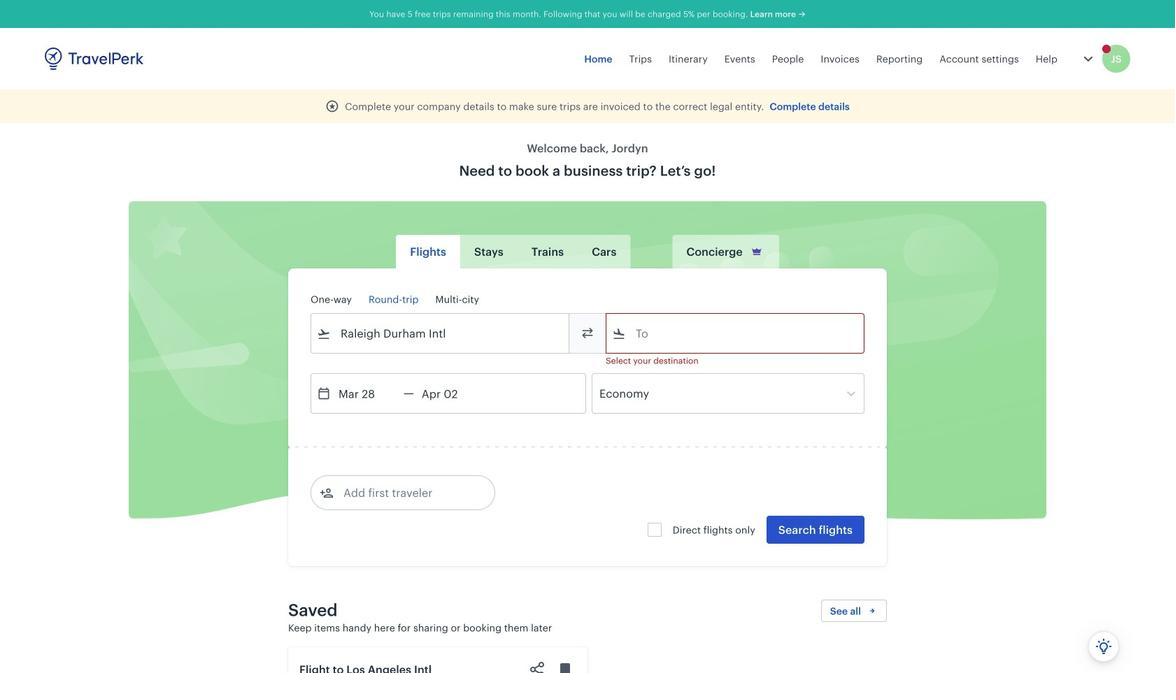 Task type: locate. For each thing, give the bounding box(es) containing it.
Return text field
[[414, 374, 487, 413]]



Task type: describe. For each thing, give the bounding box(es) containing it.
Depart text field
[[331, 374, 404, 413]]

To search field
[[626, 322, 846, 345]]

From search field
[[331, 322, 551, 345]]

Add first traveler search field
[[334, 482, 479, 504]]



